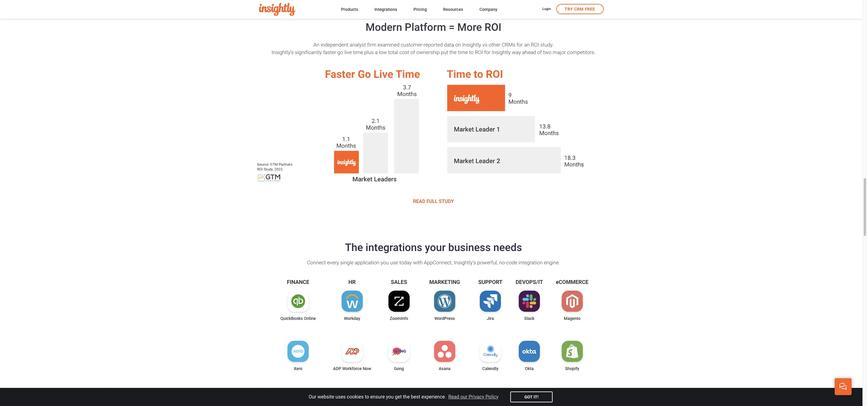 Task type: describe. For each thing, give the bounding box(es) containing it.
marketing
[[430, 279, 461, 286]]

uses
[[336, 395, 346, 400]]

engine.
[[544, 260, 561, 266]]

study
[[439, 199, 454, 205]]

connect every single application you use today with appconnect, insightly's powerful, no-code integration engine.
[[307, 260, 561, 266]]

0 vertical spatial roi
[[485, 21, 502, 34]]

the inside cookieconsent dialog
[[403, 395, 410, 400]]

got it! button
[[511, 392, 553, 403]]

the integrations your business needs
[[345, 242, 523, 254]]

resources link
[[444, 6, 464, 14]]

cookieconsent dialog
[[0, 389, 863, 407]]

try
[[565, 7, 574, 12]]

platform
[[405, 21, 447, 34]]

workforce
[[343, 367, 362, 372]]

plus
[[365, 49, 374, 55]]

data
[[445, 42, 455, 48]]

to inside an independent analyst firm examined customer-reported data on insightly vs other crms for an roi study. insightly's significantly faster go live time plus a low total cost of ownership put the time to roi for insightly way ahead of two major competitors.
[[470, 49, 474, 55]]

insightly logo image
[[259, 3, 296, 16]]

the inside an independent analyst firm examined customer-reported data on insightly vs other crms for an roi study. insightly's significantly faster go live time plus a low total cost of ownership put the time to roi for insightly way ahead of two major competitors.
[[450, 49, 457, 55]]

products link
[[341, 6, 358, 14]]

zoominfo
[[390, 317, 409, 321]]

an
[[314, 42, 320, 48]]

company link
[[480, 6, 498, 14]]

0 vertical spatial insightly
[[463, 42, 482, 48]]

1 vertical spatial insightly's
[[454, 260, 476, 266]]

ahead
[[523, 49, 537, 55]]

devops/it
[[516, 279, 544, 286]]

vs
[[483, 42, 488, 48]]

needs
[[494, 242, 523, 254]]

calendly
[[483, 367, 499, 372]]

1 of from the left
[[411, 49, 415, 55]]

modern
[[366, 21, 403, 34]]

competitors.
[[568, 49, 596, 55]]

two
[[544, 49, 552, 55]]

pricing link
[[414, 6, 427, 14]]

experience.
[[422, 395, 447, 400]]

1 time from the left
[[353, 49, 363, 55]]

ownership
[[417, 49, 440, 55]]

integrations
[[375, 7, 398, 12]]

insightly's inside an independent analyst firm examined customer-reported data on insightly vs other crms for an roi study. insightly's significantly faster go live time plus a low total cost of ownership put the time to roi for insightly way ahead of two major competitors.
[[272, 49, 294, 55]]

try crm free button
[[557, 4, 604, 14]]

xero
[[294, 367, 303, 372]]

magento
[[564, 317, 581, 321]]

crms
[[502, 42, 516, 48]]

ensure
[[371, 395, 385, 400]]

low
[[379, 49, 387, 55]]

independent
[[321, 42, 349, 48]]

powerful,
[[478, 260, 498, 266]]

business
[[449, 242, 491, 254]]

more
[[458, 21, 482, 34]]

every
[[327, 260, 339, 266]]

login link
[[543, 7, 551, 12]]

your
[[425, 242, 446, 254]]

resources
[[444, 7, 464, 12]]

1 vertical spatial insightly
[[492, 49, 511, 55]]

connect
[[307, 260, 326, 266]]

way
[[512, 49, 521, 55]]

with
[[414, 260, 423, 266]]

privacy
[[469, 395, 485, 400]]

1 vertical spatial roi
[[532, 42, 540, 48]]

gong
[[394, 367, 404, 372]]

free
[[585, 7, 596, 12]]

now
[[363, 367, 372, 372]]

jira
[[487, 317, 494, 321]]

login
[[543, 7, 551, 11]]

crm
[[575, 7, 584, 12]]

examined
[[378, 42, 400, 48]]

our
[[461, 395, 468, 400]]

wordpress
[[435, 317, 455, 321]]

sales
[[391, 279, 407, 286]]

get
[[395, 395, 402, 400]]

company
[[480, 7, 498, 12]]

total
[[389, 49, 399, 55]]

policy
[[486, 395, 499, 400]]

code
[[507, 260, 518, 266]]

roi study image
[[252, 65, 616, 186]]

2 time from the left
[[458, 49, 468, 55]]

on
[[456, 42, 462, 48]]



Task type: vqa. For each thing, say whether or not it's contained in the screenshot.
'of'
yes



Task type: locate. For each thing, give the bounding box(es) containing it.
insightly logo link
[[259, 3, 332, 16]]

=
[[449, 21, 455, 34]]

ecommerce
[[556, 279, 589, 286]]

best
[[411, 395, 421, 400]]

insightly down "other"
[[492, 49, 511, 55]]

reported
[[424, 42, 443, 48]]

0 horizontal spatial of
[[411, 49, 415, 55]]

read
[[414, 199, 426, 205]]

for left "an"
[[517, 42, 523, 48]]

0 vertical spatial for
[[517, 42, 523, 48]]

0 horizontal spatial time
[[353, 49, 363, 55]]

1 vertical spatial you
[[386, 395, 394, 400]]

quickbooks
[[281, 317, 303, 321]]

for
[[517, 42, 523, 48], [485, 49, 491, 55]]

time down 'analyst'
[[353, 49, 363, 55]]

pricing
[[414, 7, 427, 12]]

0 horizontal spatial for
[[485, 49, 491, 55]]

integrations link
[[375, 6, 398, 14]]

finance
[[287, 279, 310, 286]]

single
[[341, 260, 354, 266]]

an
[[525, 42, 530, 48]]

products
[[341, 7, 358, 12]]

workday
[[344, 317, 361, 321]]

insightly left vs on the right top
[[463, 42, 482, 48]]

our website uses cookies to ensure you get the best experience. read our privacy policy
[[309, 395, 499, 400]]

shopify
[[566, 367, 580, 372]]

roi right "an"
[[532, 42, 540, 48]]

1 horizontal spatial insightly
[[492, 49, 511, 55]]

modern platform = more roi
[[366, 21, 502, 34]]

major
[[553, 49, 566, 55]]

our
[[309, 395, 317, 400]]

go
[[338, 49, 344, 55]]

use
[[390, 260, 399, 266]]

customer-
[[401, 42, 424, 48]]

0 horizontal spatial the
[[403, 395, 410, 400]]

live
[[345, 49, 352, 55]]

other
[[489, 42, 501, 48]]

time
[[353, 49, 363, 55], [458, 49, 468, 55]]

a
[[375, 49, 378, 55]]

2 vertical spatial roi
[[475, 49, 483, 55]]

okta
[[525, 367, 534, 372]]

of down customer-
[[411, 49, 415, 55]]

0 horizontal spatial insightly
[[463, 42, 482, 48]]

hr
[[349, 279, 356, 286]]

integration
[[519, 260, 543, 266]]

0 vertical spatial to
[[470, 49, 474, 55]]

you
[[381, 260, 389, 266], [386, 395, 394, 400]]

time down on
[[458, 49, 468, 55]]

no-
[[500, 260, 507, 266]]

1 horizontal spatial insightly's
[[454, 260, 476, 266]]

significantly
[[295, 49, 322, 55]]

0 horizontal spatial roi
[[475, 49, 483, 55]]

1 horizontal spatial to
[[470, 49, 474, 55]]

1 vertical spatial for
[[485, 49, 491, 55]]

1 horizontal spatial of
[[538, 49, 542, 55]]

put
[[441, 49, 449, 55]]

roi down vs on the right top
[[475, 49, 483, 55]]

1 vertical spatial to
[[365, 395, 369, 400]]

full
[[427, 199, 438, 205]]

read
[[449, 395, 460, 400]]

online
[[304, 317, 316, 321]]

support
[[479, 279, 503, 286]]

try crm free
[[565, 7, 596, 12]]

try crm free link
[[557, 4, 604, 14]]

1 vertical spatial the
[[403, 395, 410, 400]]

1 horizontal spatial roi
[[485, 21, 502, 34]]

0 horizontal spatial insightly's
[[272, 49, 294, 55]]

read full study link
[[414, 198, 454, 207]]

got
[[525, 395, 533, 400]]

1 horizontal spatial for
[[517, 42, 523, 48]]

of left two
[[538, 49, 542, 55]]

slack
[[525, 317, 535, 321]]

0 vertical spatial you
[[381, 260, 389, 266]]

of
[[411, 49, 415, 55], [538, 49, 542, 55]]

0 vertical spatial the
[[450, 49, 457, 55]]

to down more
[[470, 49, 474, 55]]

to
[[470, 49, 474, 55], [365, 395, 369, 400]]

adp workforce now
[[333, 367, 372, 372]]

0 vertical spatial insightly's
[[272, 49, 294, 55]]

insightly's
[[272, 49, 294, 55], [454, 260, 476, 266]]

insightly's left "significantly" at the left
[[272, 49, 294, 55]]

the right put
[[450, 49, 457, 55]]

insightly's down business
[[454, 260, 476, 266]]

to left ensure on the bottom left
[[365, 395, 369, 400]]

cookies
[[347, 395, 364, 400]]

1 horizontal spatial time
[[458, 49, 468, 55]]

you left the get
[[386, 395, 394, 400]]

the
[[450, 49, 457, 55], [403, 395, 410, 400]]

to inside cookieconsent dialog
[[365, 395, 369, 400]]

adp
[[333, 367, 342, 372]]

cost
[[400, 49, 410, 55]]

an independent analyst firm examined customer-reported data on insightly vs other crms for an roi study. insightly's significantly faster go live time plus a low total cost of ownership put the time to roi for insightly way ahead of two major competitors.
[[272, 42, 596, 55]]

integrations
[[366, 242, 423, 254]]

faster
[[323, 49, 337, 55]]

for down vs on the right top
[[485, 49, 491, 55]]

you left use
[[381, 260, 389, 266]]

roi up "other"
[[485, 21, 502, 34]]

read our privacy policy button
[[448, 393, 500, 402]]

today
[[400, 260, 412, 266]]

it!
[[534, 395, 539, 400]]

read full study
[[414, 199, 454, 205]]

application
[[355, 260, 380, 266]]

the right the get
[[403, 395, 410, 400]]

you inside cookieconsent dialog
[[386, 395, 394, 400]]

0 horizontal spatial to
[[365, 395, 369, 400]]

website
[[318, 395, 335, 400]]

2 of from the left
[[538, 49, 542, 55]]

2 horizontal spatial roi
[[532, 42, 540, 48]]

quickbooks online
[[281, 317, 316, 321]]

study.
[[541, 42, 554, 48]]

1 horizontal spatial the
[[450, 49, 457, 55]]



